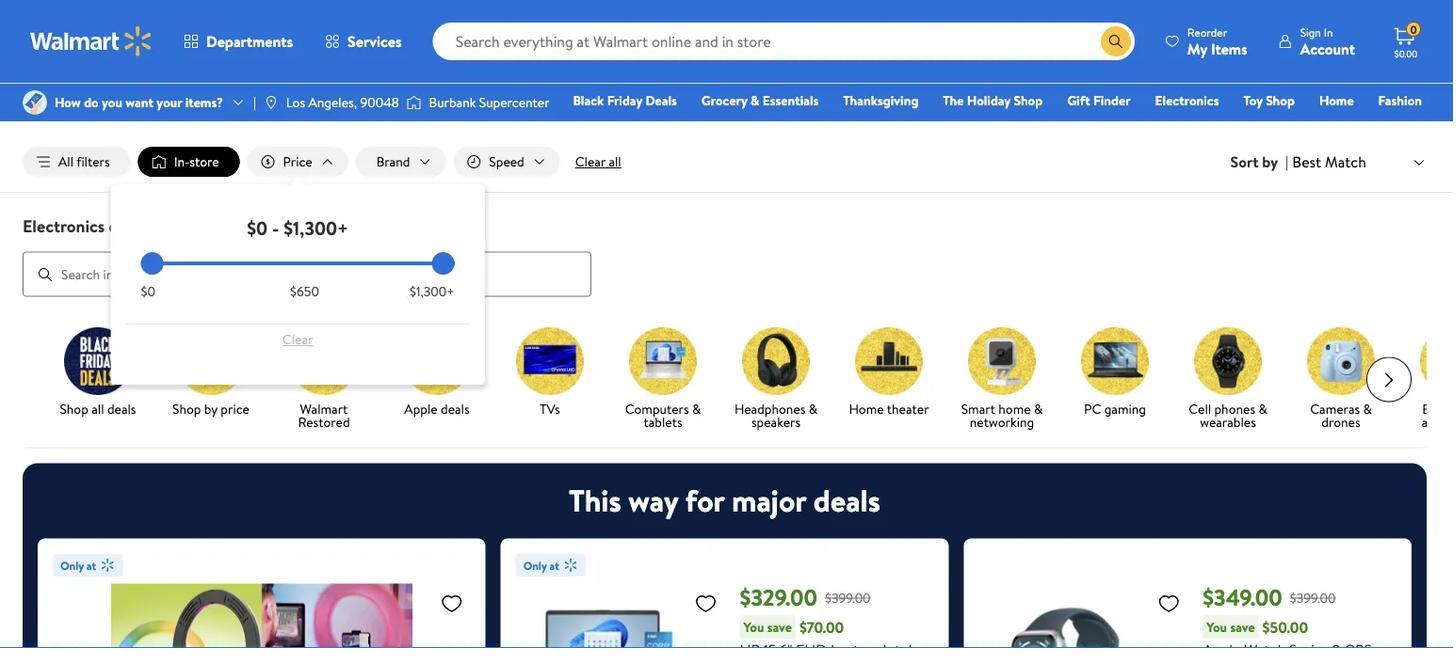 Task type: vqa. For each thing, say whether or not it's contained in the screenshot.
Store for Good at the bottom left
no



Task type: describe. For each thing, give the bounding box(es) containing it.
holiday
[[967, 91, 1010, 110]]

thanksgiving
[[843, 91, 918, 110]]

home theater link
[[840, 327, 938, 420]]

reorder my items
[[1187, 24, 1247, 59]]

computers and tablets image
[[629, 327, 697, 395]]

tvs link
[[501, 327, 599, 420]]

all filters button
[[23, 147, 131, 177]]

$0.00
[[1394, 47, 1417, 60]]

cameras
[[1310, 400, 1360, 418]]

electr
[[1422, 400, 1453, 431]]

deals down shop all deals image at the bottom left of the page
[[107, 400, 136, 418]]

store
[[189, 153, 219, 171]]

tablets
[[644, 413, 682, 431]]

electronics accessories image
[[1420, 327, 1453, 395]]

cameras & drones link
[[1292, 327, 1390, 433]]

$329.00 $399.00
[[740, 583, 871, 614]]

epic savings. top gifts. don't miss it!
[[544, 11, 901, 42]]

$329.00 group
[[516, 554, 934, 649]]

smart home and networking image
[[968, 327, 1036, 395]]

only at for only at group
[[60, 558, 96, 574]]

pc
[[1084, 400, 1101, 418]]

registry
[[1205, 118, 1253, 136]]

shop all deals
[[60, 400, 136, 418]]

it!
[[880, 11, 901, 42]]

friday
[[607, 91, 642, 110]]

0
[[1410, 21, 1417, 37]]

supercenter
[[479, 93, 550, 112]]

$349.00 group
[[979, 554, 1397, 649]]

speakers
[[751, 413, 801, 431]]

computers & tablets link
[[614, 327, 712, 433]]

0 vertical spatial |
[[253, 93, 256, 112]]

black friday deals link
[[564, 90, 685, 111]]

networking
[[970, 413, 1034, 431]]

$0 for $0 - $1,300+
[[247, 215, 268, 241]]

$0 for $0
[[141, 283, 155, 301]]

save for $329.00
[[767, 619, 792, 637]]

clear all button
[[568, 147, 629, 177]]

home
[[998, 400, 1031, 418]]

at for $329.00 group at bottom
[[549, 558, 559, 574]]

want
[[125, 93, 153, 112]]

grocery & essentials
[[701, 91, 819, 110]]

gift finder
[[1067, 91, 1131, 110]]

fashion link
[[1370, 90, 1430, 111]]

filters
[[76, 153, 110, 171]]

pc gaming link
[[1066, 327, 1164, 420]]

pc gaming
[[1084, 400, 1146, 418]]

headphones & speakers link
[[727, 327, 825, 433]]

how do you want your items?
[[55, 93, 223, 112]]

store.
[[932, 58, 960, 74]]

phones
[[1214, 400, 1255, 418]]

drones
[[1322, 413, 1360, 431]]

sort
[[1230, 152, 1259, 172]]

wearables
[[1200, 413, 1256, 431]]

how
[[55, 93, 81, 112]]

in-
[[174, 153, 189, 171]]

electr link
[[1405, 327, 1453, 433]]

toy shop
[[1243, 91, 1295, 110]]

top
[[674, 11, 709, 42]]

for
[[685, 480, 724, 522]]

sign in to add to favorites list, hp 15.6" fhd laptop, intel core i5-1135g7, 8gb ram, 256gb ssd, silver, windows 11 home, 15-dy2795wm image
[[694, 592, 717, 615]]

sign in to add to favorites list, vivitar 18" led rgb ring light with tripod, phone holder usb charging ports, and wireless remote image
[[440, 592, 463, 615]]

walmart
[[300, 400, 348, 418]]

no
[[679, 58, 693, 74]]

tvs image
[[516, 327, 584, 395]]

burbank
[[429, 93, 476, 112]]

checks.
[[717, 58, 753, 74]]

Search in electronics deals search field
[[23, 252, 591, 297]]

debit
[[1309, 118, 1341, 136]]

$399.00 for $329.00
[[825, 589, 871, 608]]

save for $349.00
[[1230, 619, 1255, 637]]

90048
[[360, 93, 399, 112]]

apple deals image
[[403, 327, 471, 395]]

you for $329.00
[[743, 619, 764, 637]]

epic
[[544, 11, 587, 42]]

home for home theater
[[849, 400, 884, 418]]

clear button
[[141, 325, 454, 355]]

black
[[573, 91, 604, 110]]

1 vertical spatial $1,300+
[[410, 283, 454, 301]]

limited quantities. while supplies last. no rain checks. select items may not be available in-store.
[[493, 58, 960, 74]]

toy
[[1243, 91, 1263, 110]]

in-store button
[[138, 147, 240, 177]]

select
[[756, 58, 786, 74]]

& for headphones
[[809, 400, 817, 418]]

 image for how
[[23, 90, 47, 115]]

departments button
[[168, 19, 309, 64]]

rain
[[696, 58, 714, 74]]

by for sort
[[1262, 152, 1278, 172]]

los
[[286, 93, 305, 112]]

grocery & essentials link
[[693, 90, 827, 111]]

pc gaming image
[[1081, 327, 1149, 395]]

electronics deals
[[23, 214, 147, 238]]

speed button
[[453, 147, 560, 177]]

computers & tablets
[[625, 400, 701, 431]]

smart home & networking
[[961, 400, 1043, 431]]

miss
[[831, 11, 874, 42]]

shop right toy
[[1266, 91, 1295, 110]]

headphones
[[734, 400, 806, 418]]

walmart+
[[1366, 118, 1422, 136]]

| inside sort and filter section element
[[1285, 152, 1289, 172]]

restored
[[298, 413, 350, 431]]

price button
[[247, 147, 348, 177]]

$650
[[290, 283, 319, 301]]

cameras & drones
[[1310, 400, 1372, 431]]

finder
[[1093, 91, 1131, 110]]



Task type: locate. For each thing, give the bounding box(es) containing it.
0 horizontal spatial clear
[[282, 331, 313, 349]]

while
[[585, 58, 613, 74]]

sort by |
[[1230, 152, 1289, 172]]

0 horizontal spatial electronics
[[23, 214, 105, 238]]

2 horizontal spatial  image
[[406, 93, 421, 112]]

Search search field
[[433, 23, 1135, 60]]

search icon image
[[1108, 34, 1123, 49]]

my
[[1187, 38, 1207, 59]]

& right phones
[[1259, 400, 1267, 418]]

at
[[86, 558, 96, 574], [549, 558, 559, 574]]

last.
[[657, 58, 676, 74]]

$1,300+ up $1300 range field
[[284, 215, 349, 241]]

clear down $650
[[282, 331, 313, 349]]

Walmart Site-Wide search field
[[433, 23, 1135, 60]]

your
[[157, 93, 182, 112]]

quantities.
[[533, 58, 583, 74]]

deals inside search field
[[109, 214, 147, 238]]

you down $349.00
[[1206, 619, 1227, 637]]

all
[[609, 153, 621, 171], [92, 400, 104, 418]]

you for $349.00
[[1206, 619, 1227, 637]]

0 horizontal spatial you
[[743, 619, 764, 637]]

services button
[[309, 19, 418, 64]]

1 horizontal spatial clear
[[575, 153, 606, 171]]

deals down the filters
[[109, 214, 147, 238]]

1 vertical spatial all
[[92, 400, 104, 418]]

account
[[1300, 38, 1355, 59]]

walmart restored
[[298, 400, 350, 431]]

the
[[943, 91, 964, 110]]

electronics up registry
[[1155, 91, 1219, 110]]

cameras and drones image
[[1307, 327, 1375, 395]]

1 horizontal spatial by
[[1262, 152, 1278, 172]]

Electronics deals search field
[[0, 214, 1453, 297]]

cell
[[1189, 400, 1211, 418]]

1 you from the left
[[743, 619, 764, 637]]

best match
[[1292, 151, 1366, 172]]

the holiday shop
[[943, 91, 1043, 110]]

deals right apple
[[441, 400, 470, 418]]

electronics inside search field
[[23, 214, 105, 238]]

1 horizontal spatial all
[[609, 153, 621, 171]]

only at group
[[53, 554, 471, 649]]

all down shop all deals image at the bottom left of the page
[[92, 400, 104, 418]]

1 horizontal spatial $1,300+
[[410, 283, 454, 301]]

you inside you save $70.00
[[743, 619, 764, 637]]

$399.00 up $50.00
[[1290, 589, 1336, 608]]

& inside "cell phones & wearables"
[[1259, 400, 1267, 418]]

 image for los
[[264, 95, 279, 110]]

$329.00
[[740, 583, 817, 614]]

0 horizontal spatial $0
[[141, 283, 155, 301]]

1 horizontal spatial  image
[[264, 95, 279, 110]]

0 horizontal spatial save
[[767, 619, 792, 637]]

| left los
[[253, 93, 256, 112]]

1 horizontal spatial at
[[549, 558, 559, 574]]

& inside the smart home & networking
[[1034, 400, 1043, 418]]

may
[[818, 58, 838, 74]]

home theater
[[849, 400, 929, 418]]

shop by price
[[172, 400, 249, 418]]

 image right 90048
[[406, 93, 421, 112]]

deals right major
[[813, 480, 880, 522]]

cell phones & wearables link
[[1179, 327, 1277, 433]]

at inside group
[[86, 558, 96, 574]]

sign in to add to favorites list, apple watch series 9 gps 41mm silver aluminum case with storm blue sport band - s/m image
[[1157, 592, 1180, 615]]

1 vertical spatial by
[[204, 400, 218, 418]]

& right grocery
[[750, 91, 759, 110]]

home link
[[1311, 90, 1362, 111]]

be
[[860, 58, 872, 74]]

shop left price
[[172, 400, 201, 418]]

not
[[841, 58, 858, 74]]

 image left los
[[264, 95, 279, 110]]

do
[[84, 93, 99, 112]]

gaming
[[1104, 400, 1146, 418]]

shop by price link
[[162, 327, 260, 420]]

electronics for electronics deals
[[23, 214, 105, 238]]

&
[[750, 91, 759, 110], [692, 400, 701, 418], [809, 400, 817, 418], [1034, 400, 1043, 418], [1259, 400, 1267, 418], [1363, 400, 1372, 418]]

0 vertical spatial $1,300+
[[284, 215, 349, 241]]

1 horizontal spatial electronics
[[1155, 91, 1219, 110]]

gift finder link
[[1059, 90, 1139, 111]]

limited
[[493, 58, 530, 74]]

theater
[[887, 400, 929, 418]]

all down the friday in the left top of the page
[[609, 153, 621, 171]]

clear for clear
[[282, 331, 313, 349]]

& inside cameras & drones
[[1363, 400, 1372, 418]]

$0 range field
[[141, 262, 454, 266]]

& for grocery
[[750, 91, 759, 110]]

registry link
[[1197, 117, 1262, 137]]

one debit
[[1278, 118, 1341, 136]]

all inside button
[[609, 153, 621, 171]]

$399.00 inside $329.00 $399.00
[[825, 589, 871, 608]]

1 only at from the left
[[60, 558, 96, 574]]

clear for clear all
[[575, 153, 606, 171]]

one
[[1278, 118, 1306, 136]]

1 vertical spatial |
[[1285, 152, 1289, 172]]

shop all deals image
[[64, 327, 132, 395]]

1 vertical spatial clear
[[282, 331, 313, 349]]

save down $349.00
[[1230, 619, 1255, 637]]

& for cameras
[[1363, 400, 1372, 418]]

only at for $329.00 group at bottom
[[523, 558, 559, 574]]

black friday deals
[[573, 91, 677, 110]]

you inside you save $50.00
[[1206, 619, 1227, 637]]

$70.00
[[799, 618, 844, 639]]

available
[[875, 58, 916, 74]]

0 vertical spatial clear
[[575, 153, 606, 171]]

0 horizontal spatial $399.00
[[825, 589, 871, 608]]

shop right holiday
[[1014, 91, 1043, 110]]

this
[[569, 480, 621, 522]]

home for home
[[1319, 91, 1354, 110]]

$399.00 inside "$349.00 $399.00"
[[1290, 589, 1336, 608]]

only inside group
[[60, 558, 84, 574]]

1 horizontal spatial home
[[1319, 91, 1354, 110]]

1 vertical spatial electronics
[[23, 214, 105, 238]]

0 vertical spatial all
[[609, 153, 621, 171]]

by for shop
[[204, 400, 218, 418]]

apple deals
[[404, 400, 470, 418]]

0 horizontal spatial all
[[92, 400, 104, 418]]

you save $50.00
[[1206, 618, 1308, 639]]

home up debit
[[1319, 91, 1354, 110]]

save inside you save $50.00
[[1230, 619, 1255, 637]]

clear
[[575, 153, 606, 171], [282, 331, 313, 349]]

0 horizontal spatial  image
[[23, 90, 47, 115]]

1 at from the left
[[86, 558, 96, 574]]

1 horizontal spatial $0
[[247, 215, 268, 241]]

by left price
[[204, 400, 218, 418]]

walmart image
[[30, 26, 153, 57]]

only for only at group
[[60, 558, 84, 574]]

0 horizontal spatial at
[[86, 558, 96, 574]]

2 only from the left
[[523, 558, 547, 574]]

$0 - $1,300+
[[247, 215, 349, 241]]

& inside headphones & speakers
[[809, 400, 817, 418]]

1 vertical spatial $0
[[141, 283, 155, 301]]

1 horizontal spatial $399.00
[[1290, 589, 1336, 608]]

all for clear
[[609, 153, 621, 171]]

home left theater
[[849, 400, 884, 418]]

grocery
[[701, 91, 747, 110]]

apple
[[404, 400, 438, 418]]

1 horizontal spatial only at
[[523, 558, 559, 574]]

0 horizontal spatial |
[[253, 93, 256, 112]]

savings.
[[592, 11, 669, 42]]

you save $70.00
[[743, 618, 844, 639]]

 image
[[23, 90, 47, 115], [406, 93, 421, 112], [264, 95, 279, 110]]

walmart restored link
[[275, 327, 373, 433]]

by right sort
[[1262, 152, 1278, 172]]

don't
[[771, 11, 826, 42]]

$0 left -
[[247, 215, 268, 241]]

in
[[1324, 24, 1333, 40]]

the holiday shop link
[[934, 90, 1051, 111]]

1 horizontal spatial you
[[1206, 619, 1227, 637]]

by
[[1262, 152, 1278, 172], [204, 400, 218, 418]]

save down the $329.00
[[767, 619, 792, 637]]

clear all
[[575, 153, 621, 171]]

2 save from the left
[[1230, 619, 1255, 637]]

$0 down electronics deals
[[141, 283, 155, 301]]

1 horizontal spatial |
[[1285, 152, 1289, 172]]

by inside shop by price link
[[204, 400, 218, 418]]

search image
[[38, 267, 53, 282]]

clear inside sort and filter section element
[[575, 153, 606, 171]]

& right drones
[[1363, 400, 1372, 418]]

clear down black
[[575, 153, 606, 171]]

& right home
[[1034, 400, 1043, 418]]

headphones & speakers
[[734, 400, 817, 431]]

electronics link
[[1147, 90, 1227, 111]]

cell phones and wearables image
[[1194, 327, 1262, 395]]

supplies
[[615, 58, 654, 74]]

1 only from the left
[[60, 558, 84, 574]]

shop by price image
[[177, 327, 245, 395]]

all for shop
[[92, 400, 104, 418]]

& inside the computers & tablets
[[692, 400, 701, 418]]

at for only at group
[[86, 558, 96, 574]]

sign
[[1300, 24, 1321, 40]]

reorder
[[1187, 24, 1227, 40]]

 image for burbank
[[406, 93, 421, 112]]

 image left how
[[23, 90, 47, 115]]

electronics up search image
[[23, 214, 105, 238]]

0 horizontal spatial only
[[60, 558, 84, 574]]

tvs
[[540, 400, 560, 418]]

sign in account
[[1300, 24, 1355, 59]]

sort and filter section element
[[0, 132, 1453, 192]]

match
[[1325, 151, 1366, 172]]

speed
[[489, 153, 524, 171]]

angeles,
[[308, 93, 357, 112]]

way
[[628, 480, 678, 522]]

in-store
[[174, 153, 219, 171]]

only for $329.00 group at bottom
[[523, 558, 547, 574]]

home theater image
[[855, 327, 923, 395]]

electronics for electronics
[[1155, 91, 1219, 110]]

0 vertical spatial $0
[[247, 215, 268, 241]]

save inside you save $70.00
[[767, 619, 792, 637]]

items
[[1211, 38, 1247, 59]]

only at inside $329.00 group
[[523, 558, 559, 574]]

& for computers
[[692, 400, 701, 418]]

0 vertical spatial by
[[1262, 152, 1278, 172]]

walmart restored image
[[290, 327, 358, 395]]

1 horizontal spatial only
[[523, 558, 547, 574]]

$349.00
[[1203, 583, 1282, 614]]

only inside $329.00 group
[[523, 558, 547, 574]]

1 $399.00 from the left
[[825, 589, 871, 608]]

best
[[1292, 151, 1321, 172]]

$1,300+ up apple deals image
[[410, 283, 454, 301]]

next slide for chipmodulewithimages list image
[[1366, 357, 1412, 403]]

2 you from the left
[[1206, 619, 1227, 637]]

| left best on the right
[[1285, 152, 1289, 172]]

1 save from the left
[[767, 619, 792, 637]]

electronics
[[1155, 91, 1219, 110], [23, 214, 105, 238]]

this way for major deals
[[569, 480, 880, 522]]

2 only at from the left
[[523, 558, 559, 574]]

$399.00 for $349.00
[[1290, 589, 1336, 608]]

& right tablets
[[692, 400, 701, 418]]

by inside sort and filter section element
[[1262, 152, 1278, 172]]

shop down shop all deals image at the bottom left of the page
[[60, 400, 88, 418]]

at inside $329.00 group
[[549, 558, 559, 574]]

0 horizontal spatial by
[[204, 400, 218, 418]]

cell phones & wearables
[[1189, 400, 1267, 431]]

home
[[1319, 91, 1354, 110], [849, 400, 884, 418]]

$399.00 up $70.00
[[825, 589, 871, 608]]

0 horizontal spatial home
[[849, 400, 884, 418]]

shop all deals link
[[49, 327, 147, 420]]

you down the $329.00
[[743, 619, 764, 637]]

all
[[58, 153, 73, 171]]

& right the speakers
[[809, 400, 817, 418]]

$1300 range field
[[141, 262, 454, 266]]

walmart+ link
[[1357, 117, 1430, 137]]

1 vertical spatial home
[[849, 400, 884, 418]]

0 vertical spatial electronics
[[1155, 91, 1219, 110]]

1 horizontal spatial save
[[1230, 619, 1255, 637]]

2 $399.00 from the left
[[1290, 589, 1336, 608]]

brand
[[376, 153, 410, 171]]

only at inside group
[[60, 558, 96, 574]]

|
[[253, 93, 256, 112], [1285, 152, 1289, 172]]

0 horizontal spatial only at
[[60, 558, 96, 574]]

0 vertical spatial home
[[1319, 91, 1354, 110]]

headphones and speakers image
[[742, 327, 810, 395]]

2 at from the left
[[549, 558, 559, 574]]

0 horizontal spatial $1,300+
[[284, 215, 349, 241]]

deals
[[109, 214, 147, 238], [107, 400, 136, 418], [441, 400, 470, 418], [813, 480, 880, 522]]



